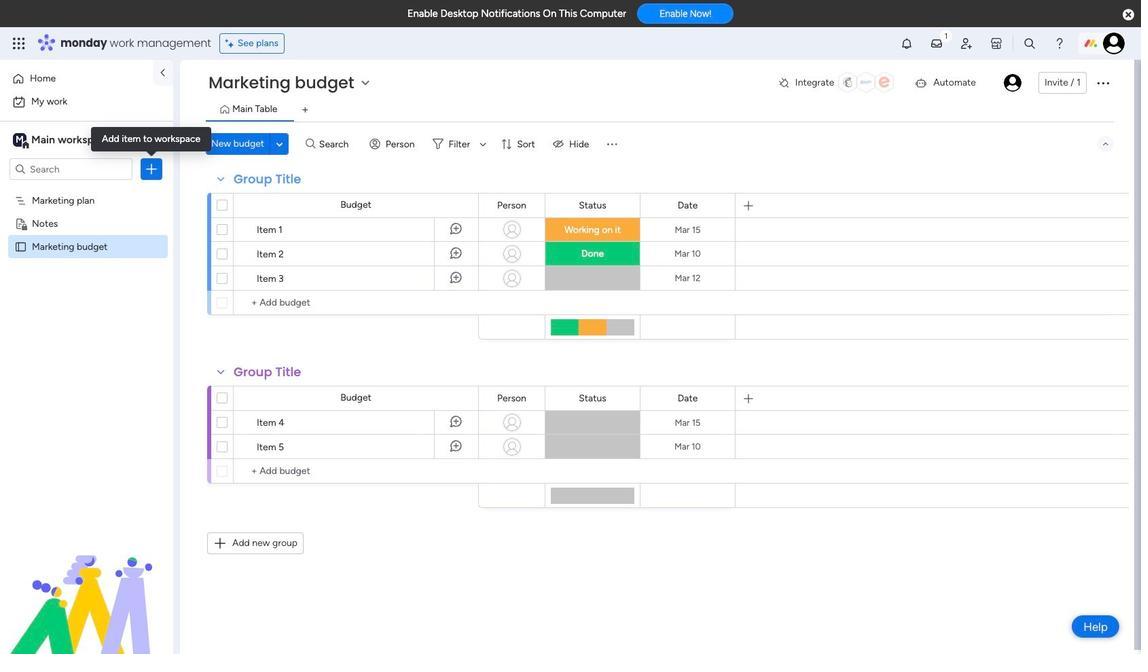 Task type: locate. For each thing, give the bounding box(es) containing it.
+ Add budget text field
[[240, 295, 472, 311], [240, 463, 472, 480]]

arrow down image
[[475, 136, 491, 152]]

list box
[[0, 186, 173, 441]]

2 vertical spatial option
[[0, 188, 173, 191]]

select product image
[[12, 37, 26, 50]]

1 + add budget text field from the top
[[240, 295, 472, 311]]

monday marketplace image
[[990, 37, 1003, 50]]

notifications image
[[900, 37, 913, 50]]

collapse image
[[1100, 139, 1111, 149]]

tab
[[294, 99, 316, 121]]

options image
[[1095, 75, 1111, 91], [145, 162, 158, 176]]

update feed image
[[930, 37, 943, 50]]

angle down image
[[276, 139, 283, 149]]

invite members image
[[960, 37, 973, 50]]

Search in workspace field
[[29, 161, 113, 177]]

workspace image
[[13, 132, 26, 147]]

search everything image
[[1023, 37, 1036, 50]]

0 vertical spatial + add budget text field
[[240, 295, 472, 311]]

option
[[8, 68, 145, 90], [8, 91, 165, 113], [0, 188, 173, 191]]

1 horizontal spatial options image
[[1095, 75, 1111, 91]]

0 horizontal spatial options image
[[145, 162, 158, 176]]

1 vertical spatial + add budget text field
[[240, 463, 472, 480]]

lottie animation element
[[0, 517, 173, 654]]

None field
[[230, 170, 305, 188], [494, 198, 530, 213], [575, 198, 610, 213], [674, 198, 701, 213], [230, 363, 305, 381], [494, 391, 530, 406], [575, 391, 610, 406], [674, 391, 701, 406], [230, 170, 305, 188], [494, 198, 530, 213], [575, 198, 610, 213], [674, 198, 701, 213], [230, 363, 305, 381], [494, 391, 530, 406], [575, 391, 610, 406], [674, 391, 701, 406]]

lottie animation image
[[0, 517, 173, 654]]

1 image
[[940, 28, 952, 43]]

tab list
[[206, 99, 1114, 122]]

0 vertical spatial option
[[8, 68, 145, 90]]



Task type: vqa. For each thing, say whether or not it's contained in the screenshot.
bottom marketing plan
no



Task type: describe. For each thing, give the bounding box(es) containing it.
see plans image
[[225, 36, 238, 51]]

Search field
[[316, 134, 356, 153]]

menu image
[[605, 137, 619, 151]]

1 vertical spatial option
[[8, 91, 165, 113]]

kendall parks image
[[1103, 33, 1125, 54]]

v2 search image
[[306, 136, 316, 152]]

1 vertical spatial options image
[[145, 162, 158, 176]]

0 vertical spatial options image
[[1095, 75, 1111, 91]]

kendall parks image
[[1004, 74, 1021, 92]]

add view image
[[302, 105, 308, 115]]

2 + add budget text field from the top
[[240, 463, 472, 480]]

workspace selection element
[[13, 132, 113, 149]]

private board image
[[14, 217, 27, 230]]

dapulse close image
[[1123, 8, 1134, 22]]

help image
[[1053, 37, 1066, 50]]

public board image
[[14, 240, 27, 253]]



